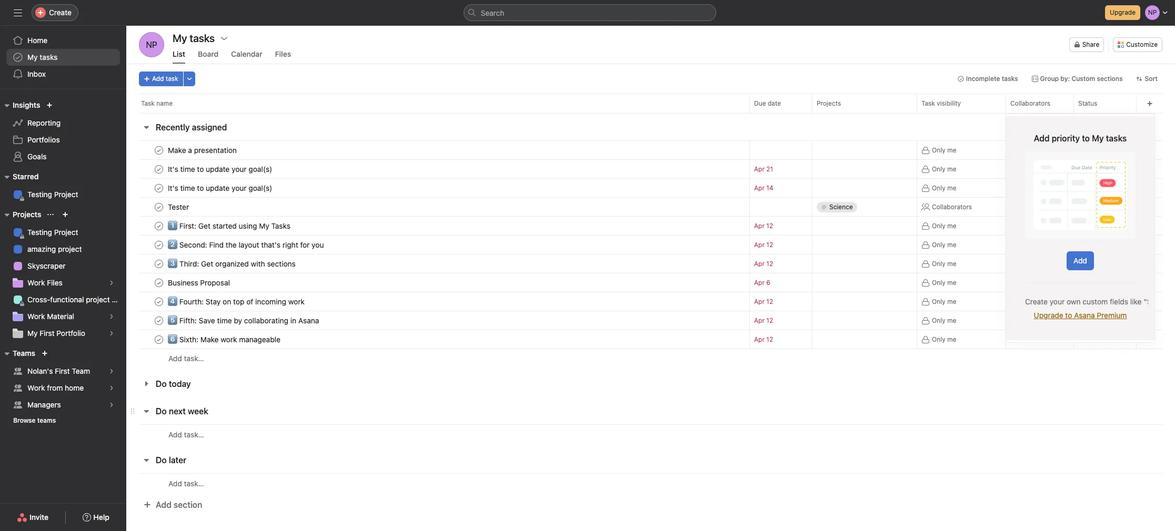 Task type: locate. For each thing, give the bounding box(es) containing it.
3 apr from the top
[[754, 222, 765, 230]]

0 vertical spatial add task… row
[[126, 349, 1175, 368]]

0 vertical spatial project
[[58, 245, 82, 254]]

1 collapse task list for this section image from the top
[[142, 407, 151, 416]]

testing project link up new project or portfolio icon
[[6, 186, 120, 203]]

1 testing project from the top
[[27, 190, 78, 199]]

2 linked projects for it's time to update your goal(s) cell from the top
[[812, 178, 917, 198]]

5 completed checkbox from the top
[[153, 296, 165, 308]]

me for linked projects for 3️⃣ third: get organized with sections cell
[[947, 260, 957, 268]]

1 add task… row from the top
[[126, 349, 1175, 368]]

2 vertical spatial completed image
[[153, 220, 165, 232]]

task
[[141, 99, 155, 107], [922, 99, 935, 107]]

3 only from the top
[[932, 184, 946, 192]]

only me
[[932, 146, 957, 154], [932, 165, 957, 173], [932, 184, 957, 192], [932, 222, 957, 230], [932, 241, 957, 249], [932, 260, 957, 268], [932, 279, 957, 287], [932, 298, 957, 306], [932, 317, 957, 324], [932, 336, 957, 343]]

4 only from the top
[[932, 222, 946, 230]]

3 only me from the top
[[932, 184, 957, 192]]

7 me from the top
[[947, 279, 957, 287]]

task… up section
[[184, 479, 204, 488]]

my
[[27, 53, 38, 62], [27, 329, 38, 338]]

upgrade up the customize 'dropdown button'
[[1110, 8, 1136, 16]]

completed image inside 6️⃣ sixth: make work manageable cell
[[153, 333, 165, 346]]

status field for 5️⃣ fifth: save time by collaborating in asana cell
[[1074, 311, 1137, 331]]

collapse task list for this section image
[[142, 407, 151, 416], [142, 456, 151, 465]]

project up skyscraper link
[[58, 245, 82, 254]]

4 apr 12 from the top
[[754, 298, 773, 306]]

1 horizontal spatial task
[[922, 99, 935, 107]]

linked projects for business proposal cell
[[812, 273, 917, 293]]

collaborators row
[[126, 197, 1175, 217]]

linked projects for 2️⃣ second: find the layout that's right for you cell
[[812, 235, 917, 255]]

my tasks up board
[[173, 32, 215, 44]]

1 horizontal spatial first
[[55, 367, 70, 376]]

it's time to update your goal(s) text field for apr 21
[[166, 164, 275, 174]]

3️⃣ Third: Get organized with sections text field
[[166, 259, 299, 269]]

0 vertical spatial project
[[54, 190, 78, 199]]

first inside projects element
[[40, 329, 55, 338]]

1 horizontal spatial tasks
[[1002, 75, 1018, 83]]

1 do from the top
[[156, 379, 167, 389]]

testing project
[[27, 190, 78, 199], [27, 228, 78, 237]]

6 me from the top
[[947, 260, 957, 268]]

work down cross-
[[27, 312, 45, 321]]

task… for 3rd add task… button
[[184, 479, 204, 488]]

work material link
[[6, 308, 120, 325]]

2 12 from the top
[[767, 241, 773, 249]]

completed image inside 4️⃣ fourth: stay on top of incoming work cell
[[153, 296, 165, 308]]

0 vertical spatial projects
[[817, 99, 841, 107]]

6 12 from the top
[[767, 336, 773, 344]]

1 horizontal spatial collaborators
[[1011, 99, 1051, 107]]

collaborators
[[1011, 99, 1051, 107], [932, 203, 972, 211]]

1 me from the top
[[947, 146, 957, 154]]

2 it's time to update your goal(s) text field from the top
[[166, 183, 275, 193]]

task… inside header recently assigned tree grid
[[184, 354, 204, 363]]

0 vertical spatial upgrade
[[1110, 8, 1136, 16]]

1 task… from the top
[[184, 354, 204, 363]]

linked projects for 1️⃣ first: get started using my tasks cell
[[812, 216, 917, 236]]

recently assigned button
[[156, 118, 227, 137]]

1 only me from the top
[[932, 146, 957, 154]]

only for the linked projects for make a presentation cell
[[932, 146, 946, 154]]

0 vertical spatial it's time to update your goal(s) text field
[[166, 164, 275, 174]]

see details, work material image
[[108, 314, 115, 320]]

add up do today
[[168, 354, 182, 363]]

1 it's time to update your goal(s) cell from the top
[[126, 159, 750, 179]]

completed checkbox for it's time to update your goal(s) text box associated with apr 14
[[153, 182, 165, 194]]

add task… down do next week
[[168, 430, 204, 439]]

completed checkbox inside 5️⃣ fifth: save time by collaborating in asana cell
[[153, 314, 165, 327]]

tasks inside dropdown button
[[1002, 75, 1018, 83]]

apr for 6️⃣ sixth: make work manageable cell
[[754, 336, 765, 344]]

1 horizontal spatial projects
[[817, 99, 841, 107]]

1 vertical spatial files
[[47, 278, 63, 287]]

do for do later
[[156, 456, 167, 465]]

apr for 3️⃣ third: get organized with sections cell
[[754, 260, 765, 268]]

status field for 4️⃣ fourth: stay on top of incoming work cell
[[1074, 292, 1137, 312]]

1 vertical spatial completed image
[[153, 201, 165, 213]]

work from home link
[[6, 380, 120, 397]]

collapse task list for this section image left do later
[[142, 456, 151, 465]]

0 horizontal spatial projects
[[13, 210, 41, 219]]

1 vertical spatial add task…
[[168, 430, 204, 439]]

1 vertical spatial testing project
[[27, 228, 78, 237]]

status field for business proposal cell
[[1074, 273, 1137, 293]]

10 only me from the top
[[932, 336, 957, 343]]

do left later
[[156, 456, 167, 465]]

add task… button
[[168, 353, 204, 365], [168, 429, 204, 441], [168, 478, 204, 490]]

5 apr from the top
[[754, 260, 765, 268]]

5 only from the top
[[932, 241, 946, 249]]

testing project up show options, current sort, top image
[[27, 190, 78, 199]]

row containing task name
[[126, 94, 1175, 113]]

project
[[54, 190, 78, 199], [54, 228, 78, 237]]

only for linked projects for it's time to update your goal(s) cell corresponding to apr 14
[[932, 184, 946, 192]]

testing project link inside starred element
[[6, 186, 120, 203]]

apr for 4️⃣ fourth: stay on top of incoming work cell
[[754, 298, 765, 306]]

show options, current sort, top image
[[48, 212, 54, 218]]

0 horizontal spatial upgrade
[[1034, 311, 1064, 320]]

1 completed checkbox from the top
[[153, 144, 165, 157]]

only for linked projects for 4️⃣ fourth: stay on top of incoming work cell
[[932, 298, 946, 306]]

1 vertical spatial task…
[[184, 430, 204, 439]]

teams button
[[0, 347, 35, 360]]

do next week button
[[156, 402, 208, 421]]

it's time to update your goal(s) cell down make a presentation cell
[[126, 178, 750, 198]]

only me for the linked projects for business proposal cell
[[932, 279, 957, 287]]

4 apr from the top
[[754, 241, 765, 249]]

files right 'calendar'
[[275, 49, 291, 58]]

1 completed image from the top
[[153, 144, 165, 157]]

status field for it's time to update your goal(s) cell for apr 21
[[1074, 159, 1137, 179]]

3 me from the top
[[947, 184, 957, 192]]

my inside global "element"
[[27, 53, 38, 62]]

assigned
[[192, 123, 227, 132]]

Search tasks, projects, and more text field
[[463, 4, 716, 21]]

nolan's
[[27, 367, 53, 376]]

task left name
[[141, 99, 155, 107]]

browse teams button
[[8, 414, 61, 428]]

6 apr 12 from the top
[[754, 336, 773, 344]]

visibility
[[937, 99, 961, 107]]

4 only me from the top
[[932, 222, 957, 230]]

2 completed checkbox from the top
[[153, 201, 165, 213]]

6️⃣ sixth: make work manageable cell
[[126, 330, 750, 349]]

only inside row
[[932, 146, 946, 154]]

cross-
[[27, 295, 50, 304]]

starred element
[[0, 167, 126, 205]]

2 vertical spatial task…
[[184, 479, 204, 488]]

1 vertical spatial add task… button
[[168, 429, 204, 441]]

header recently assigned tree grid
[[126, 141, 1175, 368]]

1 add task… from the top
[[168, 354, 204, 363]]

0 vertical spatial testing
[[27, 190, 52, 199]]

0 vertical spatial first
[[40, 329, 55, 338]]

2 completed checkbox from the top
[[153, 163, 165, 176]]

me inside row
[[947, 146, 957, 154]]

task for task name
[[141, 99, 155, 107]]

3 add task… row from the top
[[126, 474, 1175, 494]]

Completed checkbox
[[153, 182, 165, 194], [153, 201, 165, 213], [153, 239, 165, 251], [153, 277, 165, 289], [153, 296, 165, 308], [153, 333, 165, 346]]

linked projects for 5️⃣ fifth: save time by collaborating in asana cell
[[812, 311, 917, 331]]

due
[[754, 99, 766, 107]]

completed checkbox inside 3️⃣ third: get organized with sections cell
[[153, 258, 165, 270]]

1 vertical spatial my tasks
[[1092, 134, 1127, 143]]

1 horizontal spatial create
[[1025, 297, 1048, 306]]

project
[[58, 245, 82, 254], [86, 295, 110, 304]]

2 vertical spatial add task… button
[[168, 478, 204, 490]]

completed image
[[153, 144, 165, 157], [153, 201, 165, 213], [153, 220, 165, 232]]

3 do from the top
[[156, 456, 167, 465]]

8 only me from the top
[[932, 298, 957, 306]]

work files link
[[6, 275, 120, 292]]

collapse task list for this section image down expand task list for this section icon at the left bottom of page
[[142, 407, 151, 416]]

hide sidebar image
[[14, 8, 22, 17]]

work
[[27, 278, 45, 287], [27, 312, 45, 321], [27, 384, 45, 393]]

1 vertical spatial first
[[55, 367, 70, 376]]

completed image inside tester cell
[[153, 201, 165, 213]]

portfolio
[[57, 329, 85, 338]]

4 completed checkbox from the top
[[153, 277, 165, 289]]

0 horizontal spatial collaborators
[[932, 203, 972, 211]]

add inside header recently assigned tree grid
[[168, 354, 182, 363]]

project up amazing project link
[[54, 228, 78, 237]]

completed checkbox for 4️⃣ fourth: stay on top of incoming work text box
[[153, 296, 165, 308]]

2 work from the top
[[27, 312, 45, 321]]

my tasks link
[[6, 49, 120, 66]]

custom
[[1083, 297, 1108, 306]]

completed checkbox inside 4️⃣ fourth: stay on top of incoming work cell
[[153, 296, 165, 308]]

amazing project link
[[6, 241, 120, 258]]

10 only from the top
[[932, 336, 946, 343]]

1 vertical spatial testing
[[27, 228, 52, 237]]

do inside button
[[156, 379, 167, 389]]

only me for linked projects for 4️⃣ fourth: stay on top of incoming work cell
[[932, 298, 957, 306]]

it's time to update your goal(s) text field up the 1️⃣ first: get started using my tasks text box
[[166, 183, 275, 193]]

0 vertical spatial to
[[1082, 134, 1090, 143]]

1 vertical spatial work
[[27, 312, 45, 321]]

add task… row
[[126, 349, 1175, 368], [126, 425, 1175, 445], [126, 474, 1175, 494]]

status field for it's time to update your goal(s) cell up the status field for 1️⃣ first: get started using my tasks cell
[[1074, 178, 1137, 198]]

completed checkbox for 5️⃣ fifth: save time by collaborating in asana text box
[[153, 314, 165, 327]]

21
[[767, 165, 773, 173]]

my up inbox
[[27, 53, 38, 62]]

1 vertical spatial testing project link
[[6, 224, 120, 241]]

apr 12 for 5️⃣ fifth: save time by collaborating in asana cell
[[754, 317, 773, 325]]

0 vertical spatial collaborators
[[1011, 99, 1051, 107]]

do inside "button"
[[156, 456, 167, 465]]

do right expand task list for this section icon at the left bottom of page
[[156, 379, 167, 389]]

1 vertical spatial project
[[54, 228, 78, 237]]

completed checkbox inside 'business proposal' "cell"
[[153, 277, 165, 289]]

Completed checkbox
[[153, 144, 165, 157], [153, 163, 165, 176], [153, 220, 165, 232], [153, 258, 165, 270], [153, 314, 165, 327]]

add task…
[[168, 354, 204, 363], [168, 430, 204, 439], [168, 479, 204, 488]]

1 my from the top
[[27, 53, 38, 62]]

10 me from the top
[[947, 336, 957, 343]]

asana
[[1074, 311, 1095, 320]]

only for linked projects for 6️⃣ sixth: make work manageable cell in the right bottom of the page
[[932, 336, 946, 343]]

first
[[40, 329, 55, 338], [55, 367, 70, 376]]

apr 12 for 4️⃣ fourth: stay on top of incoming work cell
[[754, 298, 773, 306]]

expand task list for this section image
[[142, 380, 151, 388]]

nolan's first team
[[27, 367, 90, 376]]

to down "own"
[[1065, 311, 1072, 320]]

my for my tasks
[[27, 53, 38, 62]]

first inside 'link'
[[55, 367, 70, 376]]

apr for 2️⃣ second: find the layout that's right for you cell
[[754, 241, 765, 249]]

it's time to update your goal(s) cell up tester cell
[[126, 159, 750, 179]]

8 completed image from the top
[[153, 333, 165, 346]]

completed checkbox for 2️⃣ second: find the layout that's right for you text box
[[153, 239, 165, 251]]

1 add task… button from the top
[[168, 353, 204, 365]]

1 vertical spatial collaborators
[[932, 203, 972, 211]]

new image
[[47, 102, 53, 108]]

task name
[[141, 99, 173, 107]]

do next week
[[156, 407, 208, 416]]

add left section
[[156, 501, 171, 510]]

0 horizontal spatial first
[[40, 329, 55, 338]]

2 only from the top
[[932, 165, 946, 173]]

1 vertical spatial collapse task list for this section image
[[142, 456, 151, 465]]

0 horizontal spatial project
[[58, 245, 82, 254]]

0 horizontal spatial to
[[1065, 311, 1072, 320]]

testing project inside projects element
[[27, 228, 78, 237]]

1 horizontal spatial to
[[1082, 134, 1090, 143]]

first up work from home link
[[55, 367, 70, 376]]

1 vertical spatial create
[[1025, 297, 1048, 306]]

tasks right incomplete
[[1002, 75, 1018, 83]]

2 testing from the top
[[27, 228, 52, 237]]

completed image for tester text box
[[153, 201, 165, 213]]

create up home link
[[49, 8, 72, 17]]

it's time to update your goal(s) text field for apr 14
[[166, 183, 275, 193]]

upgrade down your
[[1034, 311, 1064, 320]]

8 only from the top
[[932, 298, 946, 306]]

placeholderusericon image
[[1014, 337, 1020, 343]]

1 apr from the top
[[754, 165, 765, 173]]

1 testing project link from the top
[[6, 186, 120, 203]]

1 vertical spatial do
[[156, 407, 167, 416]]

first for my
[[40, 329, 55, 338]]

add task… for 3rd add task… button
[[168, 479, 204, 488]]

completed image inside make a presentation cell
[[153, 144, 165, 157]]

do left next on the left bottom of page
[[156, 407, 167, 416]]

2 vertical spatial add task…
[[168, 479, 204, 488]]

my tasks down status
[[1092, 134, 1127, 143]]

2 only me from the top
[[932, 165, 957, 173]]

0 horizontal spatial create
[[49, 8, 72, 17]]

Make a presentation text field
[[166, 145, 240, 156]]

do inside button
[[156, 407, 167, 416]]

add task… up the today
[[168, 354, 204, 363]]

browse teams
[[13, 417, 56, 425]]

0 vertical spatial files
[[275, 49, 291, 58]]

priority
[[1052, 134, 1080, 143]]

completed checkbox inside 1️⃣ first: get started using my tasks cell
[[153, 220, 165, 232]]

2 testing project from the top
[[27, 228, 78, 237]]

testing project up amazing project at the left
[[27, 228, 78, 237]]

0 vertical spatial work
[[27, 278, 45, 287]]

teams
[[13, 349, 35, 358]]

task inside task name column header
[[141, 99, 155, 107]]

0 vertical spatial testing project
[[27, 190, 78, 199]]

work material
[[27, 312, 74, 321]]

5 completed checkbox from the top
[[153, 314, 165, 327]]

12 for 3️⃣ third: get organized with sections cell
[[767, 260, 773, 268]]

1 vertical spatial tasks
[[1002, 75, 1018, 83]]

testing project link down new project or portfolio icon
[[6, 224, 120, 241]]

me for the linked projects for business proposal cell
[[947, 279, 957, 287]]

1 horizontal spatial upgrade
[[1110, 8, 1136, 16]]

work for work from home
[[27, 384, 45, 393]]

apr 6
[[754, 279, 771, 287]]

4 completed checkbox from the top
[[153, 258, 165, 270]]

2 apr 12 from the top
[[754, 241, 773, 249]]

1 vertical spatial to
[[1065, 311, 1072, 320]]

task… down week
[[184, 430, 204, 439]]

create left your
[[1025, 297, 1048, 306]]

next
[[169, 407, 186, 416]]

portfolios link
[[6, 132, 120, 148]]

2 project from the top
[[54, 228, 78, 237]]

1 horizontal spatial files
[[275, 49, 291, 58]]

recently
[[156, 123, 190, 132]]

status field for it's time to update your goal(s) cell
[[1074, 159, 1137, 179], [1074, 178, 1137, 198]]

0 horizontal spatial tasks
[[40, 53, 58, 62]]

projects
[[817, 99, 841, 107], [13, 210, 41, 219]]

2 vertical spatial add task… row
[[126, 474, 1175, 494]]

skyscraper link
[[6, 258, 120, 275]]

8 apr from the top
[[754, 317, 765, 325]]

0 vertical spatial do
[[156, 379, 167, 389]]

row
[[126, 94, 1175, 113], [139, 113, 1163, 114], [126, 159, 1175, 179], [126, 178, 1175, 198], [126, 216, 1175, 236], [126, 235, 1175, 255], [126, 254, 1175, 274], [126, 273, 1175, 293], [126, 292, 1175, 312], [126, 311, 1175, 331], [126, 330, 1175, 349]]

work for work files
[[27, 278, 45, 287]]

5 only me from the top
[[932, 241, 957, 249]]

tasks inside global "element"
[[40, 53, 58, 62]]

6 completed image from the top
[[153, 296, 165, 308]]

it's time to update your goal(s) text field down make a presentation text box
[[166, 164, 275, 174]]

0 vertical spatial add task…
[[168, 354, 204, 363]]

me
[[947, 146, 957, 154], [947, 165, 957, 173], [947, 184, 957, 192], [947, 222, 957, 230], [947, 241, 957, 249], [947, 260, 957, 268], [947, 279, 957, 287], [947, 298, 957, 306], [947, 317, 957, 324], [947, 336, 957, 343]]

completed image
[[153, 163, 165, 176], [153, 182, 165, 194], [153, 239, 165, 251], [153, 258, 165, 270], [153, 277, 165, 289], [153, 296, 165, 308], [153, 314, 165, 327], [153, 333, 165, 346]]

1 horizontal spatial my tasks
[[1092, 134, 1127, 143]]

testing up amazing
[[27, 228, 52, 237]]

recently assigned
[[156, 123, 227, 132]]

tasks
[[40, 53, 58, 62], [1002, 75, 1018, 83]]

1 status field for it's time to update your goal(s) cell from the top
[[1074, 159, 1137, 179]]

1 project from the top
[[54, 190, 78, 199]]

apr 14
[[754, 184, 774, 192]]

5 12 from the top
[[767, 317, 773, 325]]

4 completed image from the top
[[153, 258, 165, 270]]

goals link
[[6, 148, 120, 165]]

0 vertical spatial completed image
[[153, 144, 165, 157]]

to right priority
[[1082, 134, 1090, 143]]

1 only from the top
[[932, 146, 946, 154]]

work inside teams element
[[27, 384, 45, 393]]

create inside create your own custom fields like "stage" a upgrade to asana premium
[[1025, 297, 1048, 306]]

create
[[49, 8, 72, 17], [1025, 297, 1048, 306]]

1 it's time to update your goal(s) text field from the top
[[166, 164, 275, 174]]

completed checkbox inside tester cell
[[153, 201, 165, 213]]

1 testing from the top
[[27, 190, 52, 199]]

testing down starred
[[27, 190, 52, 199]]

task… up the today
[[184, 354, 204, 363]]

completed checkbox inside 6️⃣ sixth: make work manageable cell
[[153, 333, 165, 346]]

add
[[152, 75, 164, 83], [1034, 134, 1050, 143], [1074, 256, 1087, 265], [168, 354, 182, 363], [168, 430, 182, 439], [168, 479, 182, 488], [156, 501, 171, 510]]

2 apr from the top
[[754, 184, 765, 192]]

completed image inside 1️⃣ first: get started using my tasks cell
[[153, 220, 165, 232]]

3 completed checkbox from the top
[[153, 220, 165, 232]]

Tester text field
[[166, 202, 192, 212]]

2 vertical spatial do
[[156, 456, 167, 465]]

material
[[47, 312, 74, 321]]

add task… button up the today
[[168, 353, 204, 365]]

2 it's time to update your goal(s) cell from the top
[[126, 178, 750, 198]]

linked projects for it's time to update your goal(s) cell
[[812, 159, 917, 179], [812, 178, 917, 198]]

4 me from the top
[[947, 222, 957, 230]]

project left plan
[[86, 295, 110, 304]]

4️⃣ fourth: stay on top of incoming work cell
[[126, 292, 750, 312]]

completed checkbox inside make a presentation cell
[[153, 144, 165, 157]]

project inside starred element
[[54, 190, 78, 199]]

add task… button up section
[[168, 478, 204, 490]]

2 status field for it's time to update your goal(s) cell from the top
[[1074, 178, 1137, 198]]

np
[[146, 40, 157, 49]]

it's time to update your goal(s) cell
[[126, 159, 750, 179], [126, 178, 750, 198]]

completed image inside 2️⃣ second: find the layout that's right for you cell
[[153, 239, 165, 251]]

see details, nolan's first team image
[[108, 368, 115, 375]]

1 vertical spatial project
[[86, 295, 110, 304]]

add down status field for 2️⃣ second: find the layout that's right for you cell
[[1074, 256, 1087, 265]]

2 completed image from the top
[[153, 201, 165, 213]]

0 vertical spatial create
[[49, 8, 72, 17]]

completed image inside 5️⃣ fifth: save time by collaborating in asana cell
[[153, 314, 165, 327]]

—
[[1081, 337, 1085, 343]]

task visibility
[[922, 99, 961, 107]]

0 vertical spatial add task… button
[[168, 353, 204, 365]]

8 me from the top
[[947, 298, 957, 306]]

my for my first portfolio
[[27, 329, 38, 338]]

1 completed checkbox from the top
[[153, 182, 165, 194]]

3 task… from the top
[[184, 479, 204, 488]]

tasks for incomplete tasks
[[1002, 75, 1018, 83]]

2 my from the top
[[27, 329, 38, 338]]

2 do from the top
[[156, 407, 167, 416]]

6 only from the top
[[932, 260, 946, 268]]

my up teams on the left bottom
[[27, 329, 38, 338]]

completed image inside 'business proposal' "cell"
[[153, 277, 165, 289]]

new project or portfolio image
[[62, 212, 69, 218]]

1 work from the top
[[27, 278, 45, 287]]

0 vertical spatial task…
[[184, 354, 204, 363]]

only me inside row
[[932, 146, 957, 154]]

testing project link
[[6, 186, 120, 203], [6, 224, 120, 241]]

portfolios
[[27, 135, 60, 144]]

files down skyscraper link
[[47, 278, 63, 287]]

5 me from the top
[[947, 241, 957, 249]]

me for linked projects for 6️⃣ sixth: make work manageable cell in the right bottom of the page
[[947, 336, 957, 343]]

1 vertical spatial projects
[[13, 210, 41, 219]]

1 task from the left
[[141, 99, 155, 107]]

see details, managers image
[[108, 402, 115, 408]]

status field for it's time to update your goal(s) cell up status field for tester cell
[[1074, 159, 1137, 179]]

3 completed image from the top
[[153, 220, 165, 232]]

work up cross-
[[27, 278, 45, 287]]

It's time to update your goal(s) text field
[[166, 164, 275, 174], [166, 183, 275, 193]]

1 vertical spatial it's time to update your goal(s) text field
[[166, 183, 275, 193]]

0 vertical spatial my
[[27, 53, 38, 62]]

only for linked projects for 2️⃣ second: find the layout that's right for you cell
[[932, 241, 946, 249]]

sort button
[[1132, 72, 1163, 86]]

12 for 1️⃣ first: get started using my tasks cell
[[767, 222, 773, 230]]

apr 12 for 2️⃣ second: find the layout that's right for you cell
[[754, 241, 773, 249]]

3 completed checkbox from the top
[[153, 239, 165, 251]]

share button
[[1069, 37, 1104, 52]]

1 vertical spatial add task… row
[[126, 425, 1175, 445]]

reporting link
[[6, 115, 120, 132]]

1 vertical spatial upgrade
[[1034, 311, 1064, 320]]

only me for linked projects for 5️⃣ fifth: save time by collaborating in asana cell
[[932, 317, 957, 324]]

tasks down home
[[40, 53, 58, 62]]

0 horizontal spatial task
[[141, 99, 155, 107]]

2 task from the left
[[922, 99, 935, 107]]

global element
[[0, 26, 126, 89]]

1 linked projects for it's time to update your goal(s) cell from the top
[[812, 159, 917, 179]]

my inside projects element
[[27, 329, 38, 338]]

0 horizontal spatial my tasks
[[173, 32, 215, 44]]

3 completed image from the top
[[153, 239, 165, 251]]

add left priority
[[1034, 134, 1050, 143]]

browse teams image
[[42, 351, 48, 357]]

managers
[[27, 401, 61, 409]]

status field for 3️⃣ third: get organized with sections cell
[[1074, 254, 1137, 274]]

2 vertical spatial work
[[27, 384, 45, 393]]

task for task visibility
[[922, 99, 935, 107]]

0 horizontal spatial files
[[47, 278, 63, 287]]

collaborators inside collaborators row
[[932, 203, 972, 211]]

3 apr 12 from the top
[[754, 260, 773, 268]]

my tasks
[[27, 53, 58, 62]]

add task… inside header recently assigned tree grid
[[168, 354, 204, 363]]

completed checkbox for business proposal 'text box'
[[153, 277, 165, 289]]

completed image for 6️⃣ sixth: make work manageable text box on the left of the page
[[153, 333, 165, 346]]

completed image inside 3️⃣ third: get organized with sections cell
[[153, 258, 165, 270]]

9 only from the top
[[932, 317, 946, 324]]

1 12 from the top
[[767, 222, 773, 230]]

1 apr 12 from the top
[[754, 222, 773, 230]]

2 add task… from the top
[[168, 430, 204, 439]]

linked projects for it's time to update your goal(s) cell for apr 21
[[812, 159, 917, 179]]

7 apr from the top
[[754, 298, 765, 306]]

insights
[[13, 101, 40, 109]]

me for linked projects for it's time to update your goal(s) cell corresponding to apr 14
[[947, 184, 957, 192]]

1 vertical spatial my
[[27, 329, 38, 338]]

upgrade button
[[1105, 5, 1141, 20]]

work down the nolan's
[[27, 384, 45, 393]]

12 for 2️⃣ second: find the layout that's right for you cell
[[767, 241, 773, 249]]

insights element
[[0, 96, 126, 167]]

4 12 from the top
[[767, 298, 773, 306]]

add task… button down do next week
[[168, 429, 204, 441]]

create inside create dropdown button
[[49, 8, 72, 17]]

completed checkbox inside 2️⃣ second: find the layout that's right for you cell
[[153, 239, 165, 251]]

create your own custom fields like "stage" a upgrade to asana premium
[[1025, 297, 1175, 320]]

project up new project or portfolio icon
[[54, 190, 78, 199]]

9 only me from the top
[[932, 317, 957, 324]]

completed image for 2️⃣ second: find the layout that's right for you text box
[[153, 239, 165, 251]]

fields
[[1110, 297, 1128, 306]]

add task… up section
[[168, 479, 204, 488]]

0 vertical spatial collapse task list for this section image
[[142, 407, 151, 416]]

make a presentation cell
[[126, 141, 750, 160]]

3️⃣ third: get organized with sections cell
[[126, 254, 750, 274]]

create for create
[[49, 8, 72, 17]]

apr for 'business proposal' "cell" at the bottom of the page
[[754, 279, 765, 287]]

0 vertical spatial testing project link
[[6, 186, 120, 203]]

starred button
[[0, 171, 39, 183]]

7 completed image from the top
[[153, 314, 165, 327]]

3 work from the top
[[27, 384, 45, 393]]

0 vertical spatial tasks
[[40, 53, 58, 62]]

task left visibility
[[922, 99, 935, 107]]

first down work material
[[40, 329, 55, 338]]

linked projects for make a presentation cell
[[812, 141, 917, 160]]

2 me from the top
[[947, 165, 957, 173]]

2️⃣ second: find the layout that's right for you cell
[[126, 235, 750, 255]]



Task type: vqa. For each thing, say whether or not it's contained in the screenshot.
left Add task image
no



Task type: describe. For each thing, give the bounding box(es) containing it.
sort
[[1145, 75, 1158, 83]]

0 vertical spatial my tasks
[[173, 32, 215, 44]]

1 horizontal spatial project
[[86, 295, 110, 304]]

inbox
[[27, 69, 46, 78]]

add task… for add task… button within header recently assigned tree grid
[[168, 354, 204, 363]]

apr 12 for 3️⃣ third: get organized with sections cell
[[754, 260, 773, 268]]

completed image for 5️⃣ fifth: save time by collaborating in asana text box
[[153, 314, 165, 327]]

14
[[767, 184, 774, 192]]

4️⃣ Fourth: Stay on top of incoming work text field
[[166, 297, 308, 307]]

it's time to update your goal(s) cell for apr 21
[[126, 159, 750, 179]]

add collaborators image
[[1058, 336, 1066, 344]]

files link
[[275, 49, 291, 64]]

files inside projects element
[[47, 278, 63, 287]]

show options image
[[220, 34, 228, 43]]

goals
[[27, 152, 47, 161]]

incomplete
[[966, 75, 1000, 83]]

do later
[[156, 456, 186, 465]]

cross-functional project plan
[[27, 295, 126, 304]]

linked projects for 3️⃣ third: get organized with sections cell
[[812, 254, 917, 274]]

apr for 1️⃣ first: get started using my tasks cell
[[754, 222, 765, 230]]

premium
[[1097, 311, 1127, 320]]

due date
[[754, 99, 781, 107]]

apr 12 for 1️⃣ first: get started using my tasks cell
[[754, 222, 773, 230]]

apr for 5️⃣ fifth: save time by collaborating in asana cell
[[754, 317, 765, 325]]

week
[[188, 407, 208, 416]]

only me for linked projects for 1️⃣ first: get started using my tasks cell
[[932, 222, 957, 230]]

testing inside starred element
[[27, 190, 52, 199]]

add down next on the left bottom of page
[[168, 430, 182, 439]]

12 for 4️⃣ fourth: stay on top of incoming work cell
[[767, 298, 773, 306]]

do today button
[[156, 375, 191, 394]]

completed checkbox for tester text box
[[153, 201, 165, 213]]

me for linked projects for 2️⃣ second: find the layout that's right for you cell
[[947, 241, 957, 249]]

customize button
[[1113, 37, 1163, 52]]

do later button
[[156, 451, 186, 470]]

plan
[[112, 295, 126, 304]]

help
[[93, 513, 109, 522]]

apr 21
[[754, 165, 773, 173]]

add field image
[[1147, 101, 1153, 107]]

completed image for business proposal 'text box'
[[153, 277, 165, 289]]

section
[[174, 501, 202, 510]]

3 add task… button from the top
[[168, 478, 204, 490]]

calendar
[[231, 49, 262, 58]]

6️⃣ Sixth: Make work manageable text field
[[166, 334, 284, 345]]

from
[[47, 384, 63, 393]]

me for linked projects for 4️⃣ fourth: stay on top of incoming work cell
[[947, 298, 957, 306]]

create for create your own custom fields like "stage" a upgrade to asana premium
[[1025, 297, 1048, 306]]

tester cell
[[126, 197, 750, 217]]

collapse task list for this section image
[[142, 123, 151, 132]]

testing project inside starred element
[[27, 190, 78, 199]]

browse
[[13, 417, 36, 425]]

teams element
[[0, 344, 126, 431]]

add task… button inside header recently assigned tree grid
[[168, 353, 204, 365]]

add left task
[[152, 75, 164, 83]]

list
[[173, 49, 185, 58]]

home
[[65, 384, 84, 393]]

status field for 2️⃣ second: find the layout that's right for you cell
[[1074, 235, 1137, 255]]

only for linked projects for 5️⃣ fifth: save time by collaborating in asana cell
[[932, 317, 946, 324]]

2 completed image from the top
[[153, 182, 165, 194]]

2 add task… button from the top
[[168, 429, 204, 441]]

only me for linked projects for it's time to update your goal(s) cell for apr 21
[[932, 165, 957, 173]]

1 completed image from the top
[[153, 163, 165, 176]]

board
[[198, 49, 219, 58]]

a
[[1172, 297, 1175, 306]]

collaborators inside row
[[1011, 99, 1051, 107]]

completed image for 3️⃣ third: get organized with sections text field
[[153, 258, 165, 270]]

Business Proposal text field
[[166, 278, 233, 288]]

add section button
[[139, 496, 207, 515]]

managers link
[[6, 397, 120, 414]]

me for linked projects for 5️⃣ fifth: save time by collaborating in asana cell
[[947, 317, 957, 324]]

2️⃣ Second: Find the layout that's right for you text field
[[166, 240, 327, 250]]

inbox link
[[6, 66, 120, 83]]

only me for linked projects for 3️⃣ third: get organized with sections cell
[[932, 260, 957, 268]]

projects inside row
[[817, 99, 841, 107]]

invite
[[29, 513, 49, 522]]

upgrade inside create your own custom fields like "stage" a upgrade to asana premium
[[1034, 311, 1064, 320]]

skyscraper
[[27, 262, 66, 271]]

my tasks inside menu item
[[1092, 134, 1127, 143]]

linked projects for 4️⃣ fourth: stay on top of incoming work cell
[[812, 292, 917, 312]]

— button
[[1074, 330, 1136, 349]]

reporting
[[27, 118, 61, 127]]

list link
[[173, 49, 185, 64]]

own
[[1067, 297, 1081, 306]]

board link
[[198, 49, 219, 64]]

customize
[[1126, 41, 1158, 48]]

see details, work from home image
[[108, 385, 115, 392]]

create button
[[32, 4, 78, 21]]

5️⃣ fifth: save time by collaborating in asana cell
[[126, 311, 750, 331]]

my first portfolio
[[27, 329, 85, 338]]

today
[[169, 379, 191, 389]]

completed checkbox for make a presentation text box
[[153, 144, 165, 157]]

apr 12 for 6️⃣ sixth: make work manageable cell
[[754, 336, 773, 344]]

first for nolan's
[[55, 367, 70, 376]]

status field for it's time to update your goal(s) cell for apr 14
[[1074, 178, 1137, 198]]

only me for linked projects for 2️⃣ second: find the layout that's right for you cell
[[932, 241, 957, 249]]

projects button
[[0, 208, 41, 221]]

completed image for 4️⃣ fourth: stay on top of incoming work text box
[[153, 296, 165, 308]]

completed image for make a presentation text box
[[153, 144, 165, 157]]

2 collapse task list for this section image from the top
[[142, 456, 151, 465]]

sections
[[1097, 75, 1123, 83]]

me for the linked projects for make a presentation cell
[[947, 146, 957, 154]]

task name column header
[[139, 94, 753, 113]]

linked projects for 6️⃣ sixth: make work manageable cell
[[812, 330, 917, 349]]

it's time to update your goal(s) cell for apr 14
[[126, 178, 750, 198]]

help button
[[76, 508, 116, 527]]

work from home
[[27, 384, 84, 393]]

only for linked projects for 3️⃣ third: get organized with sections cell
[[932, 260, 946, 268]]

do for do next week
[[156, 407, 167, 416]]

task… for second add task… button from the top
[[184, 430, 204, 439]]

home
[[27, 36, 48, 45]]

6
[[767, 279, 771, 287]]

projects inside dropdown button
[[13, 210, 41, 219]]

incomplete tasks button
[[953, 72, 1023, 86]]

tasks for my tasks
[[40, 53, 58, 62]]

1️⃣ First: Get started using My Tasks text field
[[166, 221, 294, 231]]

add up add section button
[[168, 479, 182, 488]]

only for linked projects for 1️⃣ first: get started using my tasks cell
[[932, 222, 946, 230]]

only me row
[[126, 141, 1175, 160]]

status field for make a presentation cell
[[1074, 141, 1137, 160]]

2 testing project link from the top
[[6, 224, 120, 241]]

custom
[[1072, 75, 1095, 83]]

2 add task… row from the top
[[126, 425, 1175, 445]]

projects element
[[0, 205, 126, 344]]

add task… for second add task… button from the top
[[168, 430, 204, 439]]

me for linked projects for it's time to update your goal(s) cell for apr 21
[[947, 165, 957, 173]]

business proposal cell
[[126, 273, 750, 293]]

add priority to my tasks menu item
[[1006, 116, 1175, 341]]

12 for 5️⃣ fifth: save time by collaborating in asana cell
[[767, 317, 773, 325]]

only me for linked projects for it's time to update your goal(s) cell corresponding to apr 14
[[932, 184, 957, 192]]

starred
[[13, 172, 39, 181]]

only me for linked projects for 6️⃣ sixth: make work manageable cell in the right bottom of the page
[[932, 336, 957, 343]]

later
[[169, 456, 186, 465]]

functional
[[50, 295, 84, 304]]

add task button
[[139, 72, 183, 86]]

add priority to my tasks
[[1034, 134, 1127, 143]]

completed checkbox for 6️⃣ sixth: make work manageable text box on the left of the page
[[153, 333, 165, 346]]

"stage"
[[1144, 297, 1170, 306]]

testing inside projects element
[[27, 228, 52, 237]]

1️⃣ first: get started using my tasks cell
[[126, 216, 750, 236]]

task
[[166, 75, 178, 83]]

add button
[[1067, 252, 1094, 271]]

me for linked projects for 1️⃣ first: get started using my tasks cell
[[947, 222, 957, 230]]

linked projects for it's time to update your goal(s) cell for apr 14
[[812, 178, 917, 198]]

see details, work files image
[[108, 280, 115, 286]]

only me for the linked projects for make a presentation cell
[[932, 146, 957, 154]]

cross-functional project plan link
[[6, 292, 126, 308]]

upgrade to asana premium button
[[1034, 311, 1127, 320]]

add task
[[152, 75, 178, 83]]

nolan's first team link
[[6, 363, 120, 380]]

home link
[[6, 32, 120, 49]]

work for work material
[[27, 312, 45, 321]]

group by: custom sections button
[[1027, 72, 1128, 86]]

do for do today
[[156, 379, 167, 389]]

amazing project
[[27, 245, 82, 254]]

date
[[768, 99, 781, 107]]

share
[[1082, 41, 1100, 48]]

see details, my first portfolio image
[[108, 331, 115, 337]]

5️⃣ Fifth: Save time by collaborating in Asana text field
[[166, 316, 322, 326]]

name
[[156, 99, 173, 107]]

more actions image
[[186, 76, 192, 82]]

group by: custom sections
[[1040, 75, 1123, 83]]

image of an asana project with priority custom field image
[[1034, 161, 1127, 230]]

incomplete tasks
[[966, 75, 1018, 83]]

status field for 1️⃣ first: get started using my tasks cell
[[1074, 216, 1137, 236]]

only for linked projects for it's time to update your goal(s) cell for apr 21
[[932, 165, 946, 173]]

by:
[[1061, 75, 1070, 83]]

completed image for the 1️⃣ first: get started using my tasks text box
[[153, 220, 165, 232]]

12 for 6️⃣ sixth: make work manageable cell
[[767, 336, 773, 344]]

completed checkbox for 3️⃣ third: get organized with sections text field
[[153, 258, 165, 270]]

to inside create your own custom fields like "stage" a upgrade to asana premium
[[1065, 311, 1072, 320]]

completed checkbox for the 1️⃣ first: get started using my tasks text box
[[153, 220, 165, 232]]

status field for tester cell
[[1074, 197, 1137, 217]]

work files
[[27, 278, 63, 287]]

task… for add task… button within header recently assigned tree grid
[[184, 354, 204, 363]]

only for the linked projects for business proposal cell
[[932, 279, 946, 287]]

team
[[72, 367, 90, 376]]

upgrade inside button
[[1110, 8, 1136, 16]]



